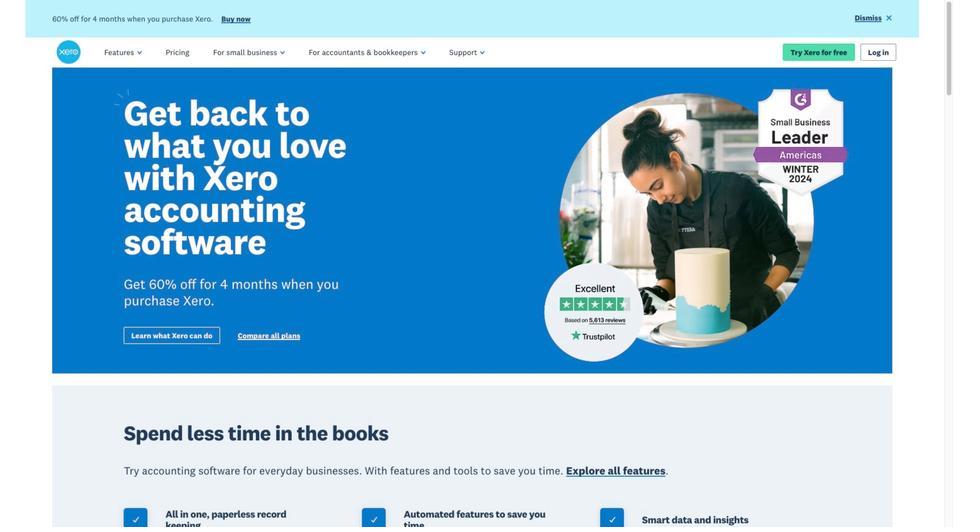 Task type: locate. For each thing, give the bounding box(es) containing it.
a xero user decorating a cake with blue icing. social proof badges surrounding the circular image. image
[[481, 67, 893, 374]]



Task type: vqa. For each thing, say whether or not it's contained in the screenshot.
A Xero user decorating a cake with blue icing. Social proof badges surrounding the circular image.
yes



